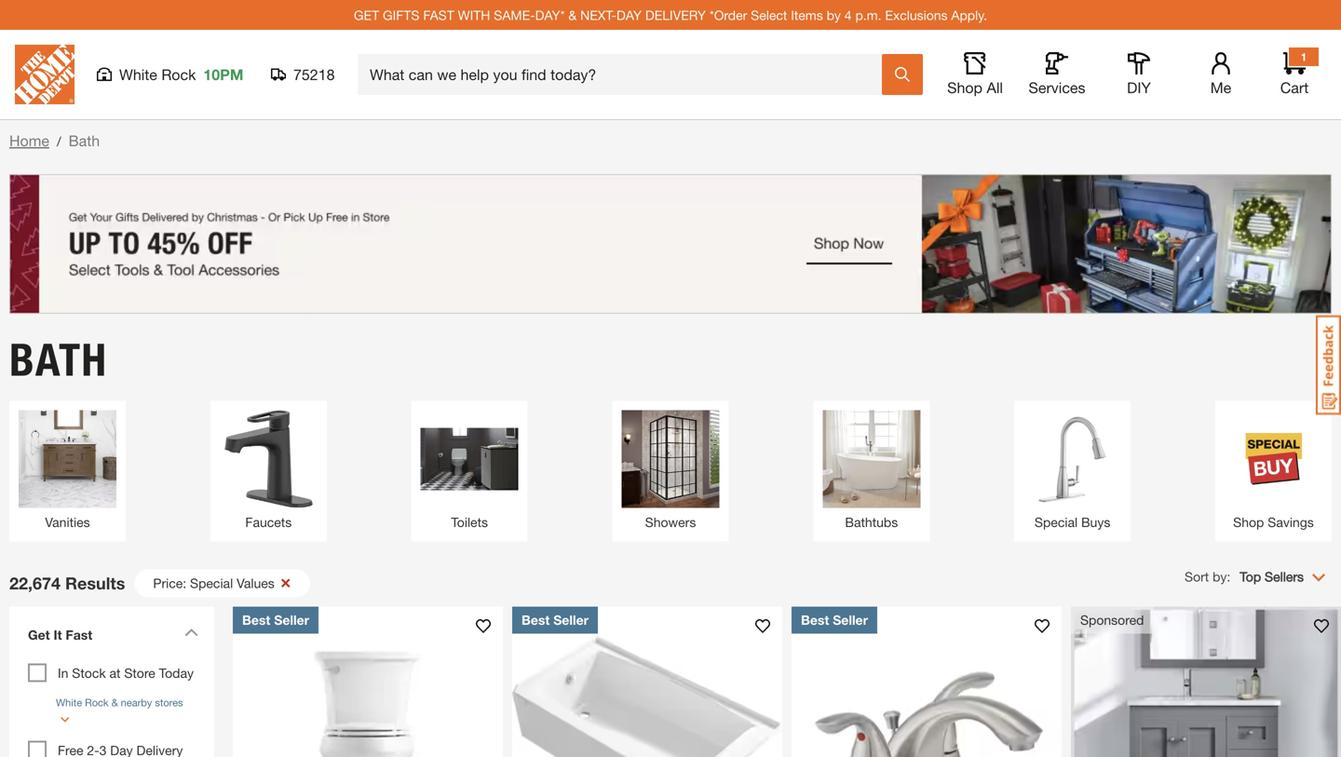 Task type: vqa. For each thing, say whether or not it's contained in the screenshot.
SELLER to the left
yes



Task type: locate. For each thing, give the bounding box(es) containing it.
vanities image
[[19, 410, 116, 508]]

/
[[57, 134, 61, 149]]

diy button
[[1109, 52, 1169, 97]]

services
[[1029, 79, 1086, 96]]

75218 button
[[271, 65, 335, 84]]

2 seller from the left
[[553, 612, 589, 628]]

white for white rock & nearby stores
[[56, 697, 82, 709]]

3 best from the left
[[801, 612, 829, 628]]

faucets image
[[220, 410, 317, 508]]

1 best seller from the left
[[242, 612, 309, 628]]

all
[[987, 79, 1003, 96]]

*order
[[710, 7, 747, 23]]

me button
[[1191, 52, 1251, 97]]

rock down stock
[[85, 697, 109, 709]]

0 horizontal spatial best seller
[[242, 612, 309, 628]]

exclusions
[[885, 7, 948, 23]]

rock
[[161, 66, 196, 83], [85, 697, 109, 709]]

stores
[[155, 697, 183, 709]]

0 horizontal spatial white
[[56, 697, 82, 709]]

0 horizontal spatial seller
[[274, 612, 309, 628]]

white rock & nearby stores
[[56, 697, 183, 709]]

showers
[[645, 515, 696, 530]]

0 vertical spatial white
[[119, 66, 157, 83]]

stock
[[72, 665, 106, 681]]

0 horizontal spatial special
[[190, 576, 233, 591]]

bathtubs link
[[823, 410, 920, 532]]

1 horizontal spatial shop
[[1233, 515, 1264, 530]]

builders 4 in. centerset double handle low-arc bathroom faucet in brushed nickel image
[[792, 607, 1062, 757]]

faucets link
[[220, 410, 317, 532]]

shop savings image
[[1225, 410, 1323, 508]]

shop inside shop all button
[[947, 79, 983, 96]]

22,674 results
[[9, 573, 125, 593]]

2 horizontal spatial best
[[801, 612, 829, 628]]

1 vertical spatial white
[[56, 697, 82, 709]]

&
[[569, 7, 577, 23], [111, 697, 118, 709]]

best for highline arc the complete solution 2-piece 1.28 gpf single flush elongated toilet in white image
[[242, 612, 270, 628]]

vanities
[[45, 515, 90, 530]]

special right price:
[[190, 576, 233, 591]]

0 vertical spatial bath
[[69, 132, 100, 149]]

1 horizontal spatial special
[[1035, 515, 1078, 530]]

cart
[[1280, 79, 1309, 96]]

shop left all
[[947, 79, 983, 96]]

1 horizontal spatial rock
[[161, 66, 196, 83]]

price: special values button
[[134, 570, 310, 597]]

0 horizontal spatial &
[[111, 697, 118, 709]]

results
[[65, 573, 125, 593]]

0 vertical spatial special
[[1035, 515, 1078, 530]]

1 vertical spatial bath
[[9, 333, 107, 387]]

services button
[[1027, 52, 1087, 97]]

toilets
[[451, 515, 488, 530]]

1 seller from the left
[[274, 612, 309, 628]]

happy 30 in. w x 18 in. d x 34 in. h bathroom vanity in gray with white carrara marble top with white sink image
[[1071, 607, 1341, 757]]

0 horizontal spatial shop
[[947, 79, 983, 96]]

feedback link image
[[1316, 315, 1341, 415]]

1 horizontal spatial best
[[522, 612, 550, 628]]

by:
[[1213, 569, 1231, 584]]

toilets link
[[421, 410, 518, 532]]

0 vertical spatial &
[[569, 7, 577, 23]]

white
[[119, 66, 157, 83], [56, 697, 82, 709]]

2 horizontal spatial best seller
[[801, 612, 868, 628]]

in stock at store today link
[[58, 665, 194, 681]]

home
[[9, 132, 49, 149]]

it
[[54, 627, 62, 643]]

shop savings
[[1233, 515, 1314, 530]]

2 best from the left
[[522, 612, 550, 628]]

seller
[[274, 612, 309, 628], [553, 612, 589, 628], [833, 612, 868, 628]]

best for elmbrook 60 in. x 30.25 in. soaking bathtub with left-hand drain in white image
[[522, 612, 550, 628]]

elmbrook 60 in. x 30.25 in. soaking bathtub with left-hand drain in white image
[[512, 607, 782, 757]]

showers image
[[622, 410, 719, 508]]

white left 10pm
[[119, 66, 157, 83]]

sponsored
[[1080, 612, 1144, 628]]

bath
[[69, 132, 100, 149], [9, 333, 107, 387]]

0 vertical spatial rock
[[161, 66, 196, 83]]

sellers
[[1265, 569, 1304, 584]]

75218
[[293, 66, 335, 83]]

1 horizontal spatial best seller
[[522, 612, 589, 628]]

special buys
[[1035, 515, 1111, 530]]

sort by: top sellers
[[1185, 569, 1304, 584]]

4
[[845, 7, 852, 23]]

rock left 10pm
[[161, 66, 196, 83]]

p.m.
[[855, 7, 882, 23]]

0 horizontal spatial rock
[[85, 697, 109, 709]]

1 horizontal spatial white
[[119, 66, 157, 83]]

white down the in
[[56, 697, 82, 709]]

showers link
[[622, 410, 719, 532]]

special inside button
[[190, 576, 233, 591]]

shop left savings
[[1233, 515, 1264, 530]]

special
[[1035, 515, 1078, 530], [190, 576, 233, 591]]

select
[[751, 7, 787, 23]]

best seller
[[242, 612, 309, 628], [522, 612, 589, 628], [801, 612, 868, 628]]

special left buys
[[1035, 515, 1078, 530]]

shop
[[947, 79, 983, 96], [1233, 515, 1264, 530]]

3 seller from the left
[[833, 612, 868, 628]]

price:
[[153, 576, 186, 591]]

& left nearby
[[111, 697, 118, 709]]

vanities link
[[19, 410, 116, 532]]

0 horizontal spatial best
[[242, 612, 270, 628]]

shop for shop all
[[947, 79, 983, 96]]

3 best seller from the left
[[801, 612, 868, 628]]

1 best from the left
[[242, 612, 270, 628]]

home link
[[9, 132, 49, 149]]

22,674
[[9, 573, 61, 593]]

1 vertical spatial shop
[[1233, 515, 1264, 530]]

best seller for elmbrook 60 in. x 30.25 in. soaking bathtub with left-hand drain in white image
[[522, 612, 589, 628]]

values
[[237, 576, 275, 591]]

at
[[109, 665, 121, 681]]

today
[[159, 665, 194, 681]]

0 vertical spatial shop
[[947, 79, 983, 96]]

fast
[[66, 627, 92, 643]]

shop inside shop savings link
[[1233, 515, 1264, 530]]

1 horizontal spatial seller
[[553, 612, 589, 628]]

buys
[[1081, 515, 1111, 530]]

1 vertical spatial rock
[[85, 697, 109, 709]]

best
[[242, 612, 270, 628], [522, 612, 550, 628], [801, 612, 829, 628]]

get gifts fast with same-day* & next-day delivery *order select items by 4 p.m. exclusions apply.
[[354, 7, 987, 23]]

2 best seller from the left
[[522, 612, 589, 628]]

2 horizontal spatial seller
[[833, 612, 868, 628]]

top
[[1240, 569, 1261, 584]]

& right day*
[[569, 7, 577, 23]]

1 vertical spatial special
[[190, 576, 233, 591]]



Task type: describe. For each thing, give the bounding box(es) containing it.
faucets
[[245, 515, 292, 530]]

shop for shop savings
[[1233, 515, 1264, 530]]

What can we help you find today? search field
[[370, 55, 881, 94]]

items
[[791, 7, 823, 23]]

white for white rock 10pm
[[119, 66, 157, 83]]

diy
[[1127, 79, 1151, 96]]

shop savings link
[[1225, 410, 1323, 532]]

in
[[58, 665, 68, 681]]

day*
[[535, 7, 565, 23]]

in stock at store today
[[58, 665, 194, 681]]

with
[[458, 7, 490, 23]]

store
[[124, 665, 155, 681]]

best seller for 'builders 4 in. centerset double handle low-arc bathroom faucet in brushed nickel' image
[[801, 612, 868, 628]]

special buys link
[[1024, 410, 1122, 532]]

best seller for highline arc the complete solution 2-piece 1.28 gpf single flush elongated toilet in white image
[[242, 612, 309, 628]]

caret icon image
[[184, 628, 198, 637]]

1
[[1301, 50, 1307, 63]]

seller for elmbrook 60 in. x 30.25 in. soaking bathtub with left-hand drain in white image
[[553, 612, 589, 628]]

get
[[354, 7, 379, 23]]

shop all
[[947, 79, 1003, 96]]

1 vertical spatial &
[[111, 697, 118, 709]]

gifts
[[383, 7, 420, 23]]

toilets image
[[421, 410, 518, 508]]

bathtubs image
[[823, 410, 920, 508]]

get
[[28, 627, 50, 643]]

next-
[[580, 7, 617, 23]]

delivery
[[645, 7, 706, 23]]

by
[[827, 7, 841, 23]]

bathtubs
[[845, 515, 898, 530]]

special buys image
[[1024, 410, 1122, 508]]

1 horizontal spatial &
[[569, 7, 577, 23]]

highline arc the complete solution 2-piece 1.28 gpf single flush elongated toilet in white image
[[233, 607, 503, 757]]

white rock 10pm
[[119, 66, 243, 83]]

shop all button
[[945, 52, 1005, 97]]

seller for highline arc the complete solution 2-piece 1.28 gpf single flush elongated toilet in white image
[[274, 612, 309, 628]]

seller for 'builders 4 in. centerset double handle low-arc bathroom faucet in brushed nickel' image
[[833, 612, 868, 628]]

sponsored banner image
[[9, 174, 1332, 314]]

get it fast
[[28, 627, 92, 643]]

sort
[[1185, 569, 1209, 584]]

home / bath
[[9, 132, 100, 149]]

me
[[1211, 79, 1232, 96]]

get it fast link
[[19, 616, 205, 659]]

rock for &
[[85, 697, 109, 709]]

10pm
[[203, 66, 243, 83]]

price: special values
[[153, 576, 275, 591]]

nearby
[[121, 697, 152, 709]]

fast
[[423, 7, 454, 23]]

the home depot logo image
[[15, 45, 75, 104]]

apply.
[[951, 7, 987, 23]]

same-
[[494, 7, 535, 23]]

best for 'builders 4 in. centerset double handle low-arc bathroom faucet in brushed nickel' image
[[801, 612, 829, 628]]

cart 1
[[1280, 50, 1309, 96]]

rock for 10pm
[[161, 66, 196, 83]]

day
[[617, 7, 642, 23]]

savings
[[1268, 515, 1314, 530]]



